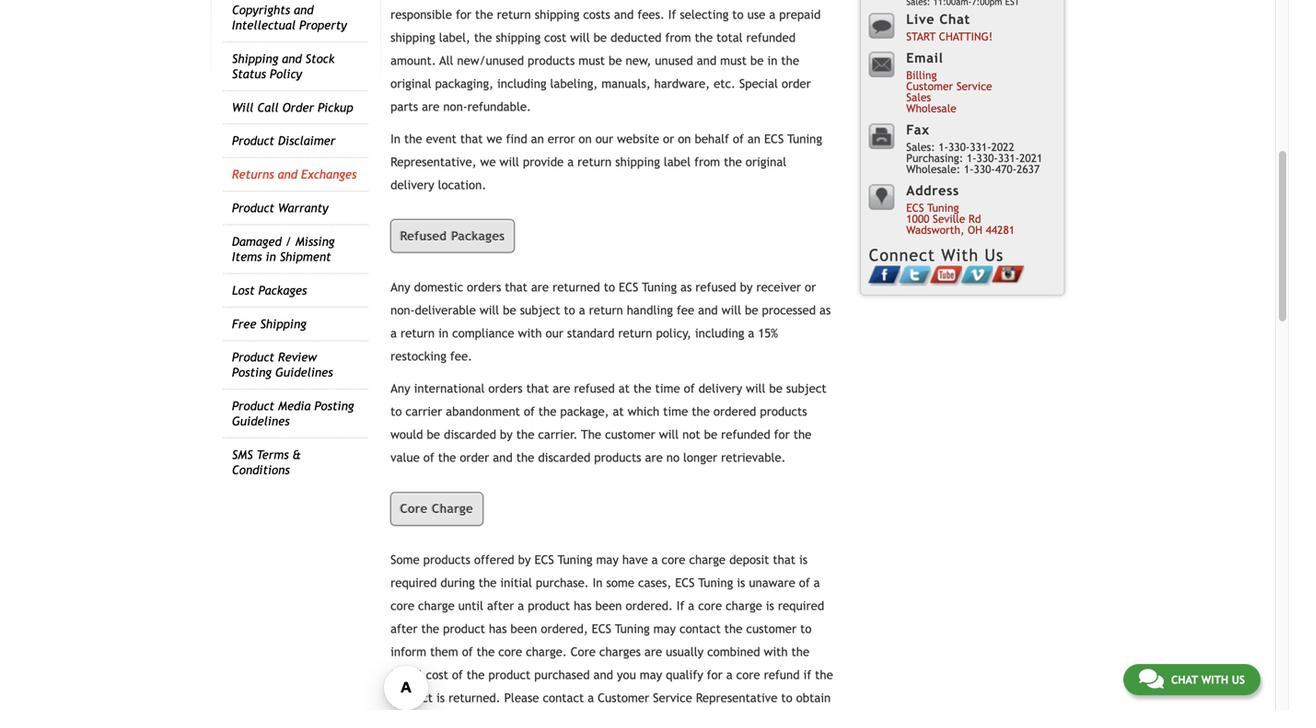 Task type: locate. For each thing, give the bounding box(es) containing it.
0 horizontal spatial service
[[653, 691, 692, 705]]

from
[[694, 155, 720, 169]]

package,
[[560, 404, 609, 419]]

our inside any domestic orders that are returned to ecs tuning as refused by receiver or non-deliverable will be subject to a return handling fee and will be processed as a return in compliance with our standard return policy, including a 15% restocking fee.
[[546, 326, 564, 340]]

packages up the free shipping
[[258, 283, 307, 297]]

by inside any domestic orders that are returned to ecs tuning as refused by receiver or non-deliverable will be subject to a return handling fee and will be processed as a return in compliance with our standard return policy, including a 15% restocking fee.
[[740, 280, 753, 294]]

0 horizontal spatial subject
[[520, 303, 560, 317]]

returns and exchanges
[[232, 167, 357, 182]]

guidelines inside the product media posting guidelines
[[232, 414, 290, 428]]

in inside in the event that we find an error on our website or on behalf of an ecs tuning representative, we will provide a return shipping label from the original delivery location.
[[391, 132, 401, 146]]

0 horizontal spatial products
[[423, 553, 471, 567]]

the up combined
[[725, 622, 743, 636]]

we up location.
[[480, 155, 496, 169]]

product disclaimer
[[232, 134, 335, 148]]

0 vertical spatial subject
[[520, 303, 560, 317]]

product
[[232, 134, 274, 148], [232, 201, 274, 215], [232, 350, 274, 364], [232, 399, 274, 413]]

us
[[985, 245, 1004, 265], [1232, 673, 1245, 686]]

0 horizontal spatial 331-
[[970, 140, 991, 153]]

1 vertical spatial by
[[500, 427, 513, 442]]

0 horizontal spatial initial
[[391, 668, 422, 682]]

connect with us
[[869, 245, 1004, 265]]

on
[[579, 132, 592, 146], [678, 132, 691, 146]]

1 horizontal spatial delivery
[[699, 381, 742, 396]]

1 vertical spatial any
[[391, 381, 410, 396]]

by inside any international orders that are refused at the time of delivery will be subject to carrier abandonment of the package, at which time the ordered products would be discarded by the carrier. the customer will not be refunded for the value of the order and the discarded products are no longer retrievable.
[[500, 427, 513, 442]]

that up compliance
[[505, 280, 528, 294]]

at up which
[[619, 381, 630, 396]]

by down abandonment at the bottom left of the page
[[500, 427, 513, 442]]

purchasing:
[[906, 151, 964, 164]]

0 vertical spatial discarded
[[444, 427, 496, 442]]

will left not
[[659, 427, 679, 442]]

orders up abandonment at the bottom left of the page
[[488, 381, 523, 396]]

or up label
[[663, 132, 674, 146]]

fee
[[677, 303, 695, 317]]

0 vertical spatial has
[[574, 599, 592, 613]]

1 vertical spatial for
[[707, 668, 723, 682]]

1 horizontal spatial subject
[[786, 381, 827, 396]]

2 product from the top
[[232, 201, 274, 215]]

0 vertical spatial or
[[663, 132, 674, 146]]

that inside any domestic orders that are returned to ecs tuning as refused by receiver or non-deliverable will be subject to a return handling fee and will be processed as a return in compliance with our standard return policy, including a 15% restocking fee.
[[505, 280, 528, 294]]

core right if
[[698, 599, 722, 613]]

receiver
[[757, 280, 801, 294]]

seville
[[933, 212, 965, 225]]

ordered,
[[541, 622, 588, 636]]

1 vertical spatial or
[[805, 280, 816, 294]]

be
[[503, 303, 516, 317], [745, 303, 758, 317], [769, 381, 783, 396], [427, 427, 440, 442], [704, 427, 718, 442]]

posting right media
[[314, 399, 354, 413]]

1 horizontal spatial by
[[518, 553, 531, 567]]

or
[[663, 132, 674, 146], [805, 280, 816, 294]]

for down combined
[[707, 668, 723, 682]]

qualify
[[666, 668, 703, 682]]

non-
[[391, 303, 415, 317]]

our
[[596, 132, 613, 146], [546, 326, 564, 340]]

are inside some products offered by ecs tuning may have a core charge deposit that is required during the initial purchase. in some cases, ecs tuning is unaware of a core charge until after a product has been ordered. if a core charge is required after the product has been ordered, ecs tuning may contact the customer to inform them of the core charge. core charges are usually combined with the initial cost of the product purchased and you may qualify for a core refund if the product is returned. please contact a customer service representative to
[[645, 645, 662, 659]]

charges
[[599, 645, 641, 659]]

330-
[[949, 140, 970, 153], [977, 151, 998, 164], [974, 162, 995, 175]]

return up standard on the left top of page
[[589, 303, 623, 317]]

service down qualify
[[653, 691, 692, 705]]

at
[[619, 381, 630, 396], [613, 404, 624, 419]]

is right "deposit"
[[799, 553, 808, 567]]

0 vertical spatial us
[[985, 245, 1004, 265]]

cost
[[426, 668, 448, 682]]

core left charge.
[[498, 645, 522, 659]]

service inside some products offered by ecs tuning may have a core charge deposit that is required during the initial purchase. in some cases, ecs tuning is unaware of a core charge until after a product has been ordered. if a core charge is required after the product has been ordered, ecs tuning may contact the customer to inform them of the core charge. core charges are usually combined with the initial cost of the product purchased and you may qualify for a core refund if the product is returned. please contact a customer service representative to
[[653, 691, 692, 705]]

1 horizontal spatial service
[[957, 80, 992, 92]]

are
[[531, 280, 549, 294], [553, 381, 571, 396], [645, 450, 663, 465], [645, 645, 662, 659]]

330- left the 2637
[[977, 151, 998, 164]]

return left shipping
[[578, 155, 612, 169]]

chat up start chatting! link
[[940, 11, 971, 27]]

product up "returns"
[[232, 134, 274, 148]]

we
[[487, 132, 502, 146], [480, 155, 496, 169]]

1 vertical spatial subject
[[786, 381, 827, 396]]

ecs up handling
[[619, 280, 639, 294]]

product for product review posting guidelines
[[232, 350, 274, 364]]

0 horizontal spatial our
[[546, 326, 564, 340]]

wadsworth,
[[906, 223, 965, 236]]

delivery inside any international orders that are refused at the time of delivery will be subject to carrier abandonment of the package, at which time the ordered products would be discarded by the carrier. the customer will not be refunded for the value of the order and the discarded products are no longer retrievable.
[[699, 381, 742, 396]]

posting inside the product media posting guidelines
[[314, 399, 354, 413]]

inform
[[391, 645, 427, 659]]

chat right comments icon
[[1171, 673, 1198, 686]]

is down the cost
[[437, 691, 445, 705]]

core down some
[[391, 599, 414, 613]]

1 vertical spatial packages
[[258, 283, 307, 297]]

1 horizontal spatial customer
[[906, 80, 953, 92]]

be up 15%
[[745, 303, 758, 317]]

that inside in the event that we find an error on our website or on behalf of an ecs tuning representative, we will provide a return shipping label from the original delivery location.
[[460, 132, 483, 146]]

0 vertical spatial for
[[774, 427, 790, 442]]

1 vertical spatial may
[[654, 622, 676, 636]]

1 horizontal spatial refused
[[696, 280, 736, 294]]

product inside the product media posting guidelines
[[232, 399, 274, 413]]

a down error
[[568, 155, 574, 169]]

and
[[294, 3, 314, 17], [282, 51, 302, 66], [278, 167, 298, 182], [698, 303, 718, 317], [493, 450, 513, 465], [594, 668, 613, 682]]

refused inside any domestic orders that are returned to ecs tuning as refused by receiver or non-deliverable will be subject to a return handling fee and will be processed as a return in compliance with our standard return policy, including a 15% restocking fee.
[[696, 280, 736, 294]]

1 horizontal spatial with
[[764, 645, 788, 659]]

product for product disclaimer
[[232, 134, 274, 148]]

0 vertical spatial core
[[400, 502, 428, 516]]

0 vertical spatial may
[[596, 553, 619, 567]]

0 vertical spatial products
[[760, 404, 807, 419]]

product disclaimer link
[[232, 134, 335, 148]]

1 horizontal spatial or
[[805, 280, 816, 294]]

orders for abandonment
[[488, 381, 523, 396]]

0 vertical spatial required
[[391, 576, 437, 590]]

0 horizontal spatial required
[[391, 576, 437, 590]]

carrier.
[[538, 427, 578, 442]]

1- right sales:
[[939, 140, 949, 153]]

customer
[[605, 427, 656, 442], [746, 622, 797, 636]]

331-
[[970, 140, 991, 153], [998, 151, 1020, 164]]

to up would
[[391, 404, 402, 419]]

0 vertical spatial contact
[[680, 622, 721, 636]]

purchased
[[534, 668, 590, 682]]

1 vertical spatial delivery
[[699, 381, 742, 396]]

1 vertical spatial products
[[594, 450, 641, 465]]

and inside some products offered by ecs tuning may have a core charge deposit that is required during the initial purchase. in some cases, ecs tuning is unaware of a core charge until after a product has been ordered. if a core charge is required after the product has been ordered, ecs tuning may contact the customer to inform them of the core charge. core charges are usually combined with the initial cost of the product purchased and you may qualify for a core refund if the product is returned. please contact a customer service representative to
[[594, 668, 613, 682]]

470-
[[995, 162, 1017, 175]]

return
[[578, 155, 612, 169], [589, 303, 623, 317], [401, 326, 435, 340], [618, 326, 653, 340]]

1 vertical spatial in
[[593, 576, 603, 590]]

if
[[677, 599, 685, 613]]

refused inside any international orders that are refused at the time of delivery will be subject to carrier abandonment of the package, at which time the ordered products would be discarded by the carrier. the customer will not be refunded for the value of the order and the discarded products are no longer retrievable.
[[574, 381, 615, 396]]

be up compliance
[[503, 303, 516, 317]]

posting for product media posting guidelines
[[314, 399, 354, 413]]

orders inside any international orders that are refused at the time of delivery will be subject to carrier abandonment of the package, at which time the ordered products would be discarded by the carrier. the customer will not be refunded for the value of the order and the discarded products are no longer retrievable.
[[488, 381, 523, 396]]

2 an from the left
[[748, 132, 761, 146]]

contact down 'purchased'
[[543, 691, 584, 705]]

the up carrier.
[[539, 404, 557, 419]]

with right comments icon
[[1202, 673, 1229, 686]]

0 horizontal spatial for
[[707, 668, 723, 682]]

2 vertical spatial with
[[1202, 673, 1229, 686]]

1 horizontal spatial posting
[[314, 399, 354, 413]]

will inside in the event that we find an error on our website or on behalf of an ecs tuning representative, we will provide a return shipping label from the original delivery location.
[[500, 155, 519, 169]]

0 vertical spatial customer
[[605, 427, 656, 442]]

required down unaware
[[778, 599, 824, 613]]

us for chat with us
[[1232, 673, 1245, 686]]

that right event
[[460, 132, 483, 146]]

1 vertical spatial core
[[571, 645, 596, 659]]

ordered.
[[626, 599, 673, 613]]

the up not
[[692, 404, 710, 419]]

that
[[460, 132, 483, 146], [505, 280, 528, 294], [526, 381, 549, 396], [773, 553, 796, 567]]

refused
[[696, 280, 736, 294], [574, 381, 615, 396]]

an up "original"
[[748, 132, 761, 146]]

2 vertical spatial by
[[518, 553, 531, 567]]

1 horizontal spatial customer
[[746, 622, 797, 636]]

ecs inside in the event that we find an error on our website or on behalf of an ecs tuning representative, we will provide a return shipping label from the original delivery location.
[[764, 132, 784, 146]]

1 horizontal spatial our
[[596, 132, 613, 146]]

until
[[458, 599, 483, 613]]

posting
[[232, 365, 272, 380], [314, 399, 354, 413]]

0 horizontal spatial in
[[266, 250, 276, 264]]

product media posting guidelines link
[[232, 399, 354, 428]]

2 horizontal spatial with
[[1202, 673, 1229, 686]]

exchanges
[[301, 167, 357, 182]]

0 vertical spatial as
[[681, 280, 692, 294]]

shipping
[[232, 51, 278, 66], [260, 317, 307, 331]]

1 vertical spatial orders
[[488, 381, 523, 396]]

and inside any international orders that are refused at the time of delivery will be subject to carrier abandonment of the package, at which time the ordered products would be discarded by the carrier. the customer will not be refunded for the value of the order and the discarded products are no longer retrievable.
[[493, 450, 513, 465]]

any up non-
[[391, 280, 410, 294]]

tuning inside address ecs tuning 1000 seville rd wadsworth, oh 44281
[[928, 201, 959, 214]]

0 vertical spatial customer
[[906, 80, 953, 92]]

2 horizontal spatial products
[[760, 404, 807, 419]]

1 vertical spatial customer
[[598, 691, 649, 705]]

in inside any domestic orders that are returned to ecs tuning as refused by receiver or non-deliverable will be subject to a return handling fee and will be processed as a return in compliance with our standard return policy, including a 15% restocking fee.
[[438, 326, 449, 340]]

deposit
[[729, 553, 769, 567]]

1 any from the top
[[391, 280, 410, 294]]

posting inside product review posting guidelines
[[232, 365, 272, 380]]

the left carrier.
[[516, 427, 535, 442]]

0 horizontal spatial posting
[[232, 365, 272, 380]]

1 horizontal spatial packages
[[452, 229, 505, 243]]

any inside any international orders that are refused at the time of delivery will be subject to carrier abandonment of the package, at which time the ordered products would be discarded by the carrier. the customer will not be refunded for the value of the order and the discarded products are no longer retrievable.
[[391, 381, 410, 396]]

of right 'them'
[[462, 645, 473, 659]]

delivery inside in the event that we find an error on our website or on behalf of an ecs tuning representative, we will provide a return shipping label from the original delivery location.
[[391, 178, 434, 192]]

cases,
[[638, 576, 672, 590]]

and inside any domestic orders that are returned to ecs tuning as refused by receiver or non-deliverable will be subject to a return handling fee and will be processed as a return in compliance with our standard return policy, including a 15% restocking fee.
[[698, 303, 718, 317]]

1 vertical spatial has
[[489, 622, 507, 636]]

0 vertical spatial orders
[[467, 280, 501, 294]]

1 horizontal spatial on
[[678, 132, 691, 146]]

0 horizontal spatial packages
[[258, 283, 307, 297]]

subject inside any international orders that are refused at the time of delivery will be subject to carrier abandonment of the package, at which time the ordered products would be discarded by the carrier. the customer will not be refunded for the value of the order and the discarded products are no longer retrievable.
[[786, 381, 827, 396]]

1 vertical spatial we
[[480, 155, 496, 169]]

delivery up the ordered
[[699, 381, 742, 396]]

0 vertical spatial any
[[391, 280, 410, 294]]

0 vertical spatial chat
[[940, 11, 971, 27]]

are left the returned
[[531, 280, 549, 294]]

0 vertical spatial packages
[[452, 229, 505, 243]]

0 vertical spatial posting
[[232, 365, 272, 380]]

a down combined
[[726, 668, 733, 682]]

customer down which
[[605, 427, 656, 442]]

or inside any domestic orders that are returned to ecs tuning as refused by receiver or non-deliverable will be subject to a return handling fee and will be processed as a return in compliance with our standard return policy, including a 15% restocking fee.
[[805, 280, 816, 294]]

product review posting guidelines link
[[232, 350, 333, 380]]

may down ordered.
[[654, 622, 676, 636]]

1 vertical spatial refused
[[574, 381, 615, 396]]

4 product from the top
[[232, 399, 274, 413]]

processed
[[762, 303, 816, 317]]

subject inside any domestic orders that are returned to ecs tuning as refused by receiver or non-deliverable will be subject to a return handling fee and will be processed as a return in compliance with our standard return policy, including a 15% restocking fee.
[[520, 303, 560, 317]]

for inside any international orders that are refused at the time of delivery will be subject to carrier abandonment of the package, at which time the ordered products would be discarded by the carrier. the customer will not be refunded for the value of the order and the discarded products are no longer retrievable.
[[774, 427, 790, 442]]

charge down unaware
[[726, 599, 762, 613]]

at left which
[[613, 404, 624, 419]]

packages down location.
[[452, 229, 505, 243]]

rd
[[969, 212, 981, 225]]

guidelines
[[275, 365, 333, 380], [232, 414, 290, 428]]

return inside in the event that we find an error on our website or on behalf of an ecs tuning representative, we will provide a return shipping label from the original delivery location.
[[578, 155, 612, 169]]

them
[[430, 645, 458, 659]]

some
[[391, 553, 420, 567]]

to down the returned
[[564, 303, 575, 317]]

1 horizontal spatial products
[[594, 450, 641, 465]]

product inside product review posting guidelines
[[232, 350, 274, 364]]

as right processed
[[820, 303, 831, 317]]

the right 'them'
[[477, 645, 495, 659]]

any inside any domestic orders that are returned to ecs tuning as refused by receiver or non-deliverable will be subject to a return handling fee and will be processed as a return in compliance with our standard return policy, including a 15% restocking fee.
[[391, 280, 410, 294]]

billing
[[906, 68, 937, 81]]

orders inside any domestic orders that are returned to ecs tuning as refused by receiver or non-deliverable will be subject to a return handling fee and will be processed as a return in compliance with our standard return policy, including a 15% restocking fee.
[[467, 280, 501, 294]]

0 vertical spatial delivery
[[391, 178, 434, 192]]

and right fee
[[698, 303, 718, 317]]

0 horizontal spatial with
[[518, 326, 542, 340]]

1 horizontal spatial in
[[593, 576, 603, 590]]

sms terms & conditions link
[[232, 448, 301, 477]]

label
[[664, 155, 691, 169]]

of right unaware
[[799, 576, 810, 590]]

product down purchase.
[[528, 599, 570, 613]]

2 horizontal spatial by
[[740, 280, 753, 294]]

&
[[292, 448, 301, 462]]

as
[[681, 280, 692, 294], [820, 303, 831, 317]]

billing link
[[906, 68, 937, 81]]

and down product disclaimer link
[[278, 167, 298, 182]]

pickup
[[318, 100, 353, 114]]

will up including
[[722, 303, 741, 317]]

tuning inside in the event that we find an error on our website or on behalf of an ecs tuning representative, we will provide a return shipping label from the original delivery location.
[[788, 132, 822, 146]]

0 horizontal spatial chat
[[940, 11, 971, 27]]

on up label
[[678, 132, 691, 146]]

1 vertical spatial customer
[[746, 622, 797, 636]]

a inside in the event that we find an error on our website or on behalf of an ecs tuning representative, we will provide a return shipping label from the original delivery location.
[[568, 155, 574, 169]]

a right unaware
[[814, 576, 820, 590]]

0 vertical spatial by
[[740, 280, 753, 294]]

1- right wholesale:
[[964, 162, 974, 175]]

initial down inform
[[391, 668, 422, 682]]

1 product from the top
[[232, 134, 274, 148]]

0 horizontal spatial has
[[489, 622, 507, 636]]

posting for product review posting guidelines
[[232, 365, 272, 380]]

1 horizontal spatial contact
[[680, 622, 721, 636]]

returns and exchanges link
[[232, 167, 357, 182]]

or up processed
[[805, 280, 816, 294]]

been down some
[[595, 599, 622, 613]]

event
[[426, 132, 457, 146]]

media
[[278, 399, 311, 413]]

our inside in the event that we find an error on our website or on behalf of an ecs tuning representative, we will provide a return shipping label from the original delivery location.
[[596, 132, 613, 146]]

0 horizontal spatial after
[[391, 622, 418, 636]]

if
[[804, 668, 812, 682]]

any for any international orders that are refused at the time of delivery will be subject to carrier abandonment of the package, at which time the ordered products would be discarded by the carrier. the customer will not be refunded for the value of the order and the discarded products are no longer retrievable.
[[391, 381, 410, 396]]

0 vertical spatial refused
[[696, 280, 736, 294]]

time up not
[[663, 404, 688, 419]]

is
[[799, 553, 808, 567], [737, 576, 745, 590], [766, 599, 774, 613], [437, 691, 445, 705]]

terms
[[257, 448, 289, 462]]

2 any from the top
[[391, 381, 410, 396]]

service
[[957, 80, 992, 92], [653, 691, 692, 705]]

original
[[746, 155, 787, 169]]

that inside any international orders that are refused at the time of delivery will be subject to carrier abandonment of the package, at which time the ordered products would be discarded by the carrier. the customer will not be refunded for the value of the order and the discarded products are no longer retrievable.
[[526, 381, 549, 396]]

fee.
[[450, 349, 472, 363]]

0 horizontal spatial discarded
[[444, 427, 496, 442]]

product down "returns"
[[232, 201, 274, 215]]

fax
[[906, 122, 930, 137]]

required down some
[[391, 576, 437, 590]]

0 horizontal spatial or
[[663, 132, 674, 146]]

and up property
[[294, 3, 314, 17]]

0 vertical spatial in
[[266, 250, 276, 264]]

2 on from the left
[[678, 132, 691, 146]]

subject down the returned
[[520, 303, 560, 317]]

refund
[[764, 668, 800, 682]]

packages for refused packages
[[452, 229, 505, 243]]

will
[[500, 155, 519, 169], [480, 303, 499, 317], [722, 303, 741, 317], [746, 381, 766, 396], [659, 427, 679, 442]]

charge
[[432, 502, 474, 516]]

products down the
[[594, 450, 641, 465]]

by
[[740, 280, 753, 294], [500, 427, 513, 442], [518, 553, 531, 567]]

in up representative,
[[391, 132, 401, 146]]

packages
[[452, 229, 505, 243], [258, 283, 307, 297]]

1 vertical spatial initial
[[391, 668, 422, 682]]

an
[[531, 132, 544, 146], [748, 132, 761, 146]]

charge down during
[[418, 599, 455, 613]]

0 horizontal spatial in
[[391, 132, 401, 146]]

0 vertical spatial at
[[619, 381, 630, 396]]

0 vertical spatial shipping
[[232, 51, 278, 66]]

0 vertical spatial our
[[596, 132, 613, 146]]

are left usually
[[645, 645, 662, 659]]

shipping
[[615, 155, 660, 169]]

chat with us
[[1171, 673, 1245, 686]]

0 horizontal spatial refused
[[574, 381, 615, 396]]

us down 44281
[[985, 245, 1004, 265]]

are up package,
[[553, 381, 571, 396]]

3 product from the top
[[232, 350, 274, 364]]

customer
[[906, 80, 953, 92], [598, 691, 649, 705]]

shipping up status
[[232, 51, 278, 66]]

items
[[232, 250, 262, 264]]

1 vertical spatial service
[[653, 691, 692, 705]]

charge
[[689, 553, 726, 567], [418, 599, 455, 613], [726, 599, 762, 613]]

guidelines inside product review posting guidelines
[[275, 365, 333, 380]]

refused packages
[[400, 229, 505, 243]]

1 vertical spatial posting
[[314, 399, 354, 413]]

initial down offered
[[500, 576, 532, 590]]

product left media
[[232, 399, 274, 413]]

1 vertical spatial after
[[391, 622, 418, 636]]

to right the returned
[[604, 280, 615, 294]]

ecs inside address ecs tuning 1000 seville rd wadsworth, oh 44281
[[906, 201, 924, 214]]

by left receiver
[[740, 280, 753, 294]]

as up fee
[[681, 280, 692, 294]]

1 horizontal spatial core
[[571, 645, 596, 659]]

on right error
[[579, 132, 592, 146]]

0 vertical spatial guidelines
[[275, 365, 333, 380]]



Task type: vqa. For each thing, say whether or not it's contained in the screenshot.
that within Any domestic orders that are returned to ECS Tuning as refused by receiver or non-deliverable will be subject to a return handling fee and will be processed as a return in compliance with our standard return policy, including a 15% restocking fee.
yes



Task type: describe. For each thing, give the bounding box(es) containing it.
charge.
[[526, 645, 567, 659]]

in the event that we find an error on our website or on behalf of an ecs tuning representative, we will provide a return shipping label from the original delivery location.
[[391, 132, 822, 192]]

address
[[906, 183, 960, 198]]

product for product warranty
[[232, 201, 274, 215]]

by inside some products offered by ecs tuning may have a core charge deposit that is required during the initial purchase. in some cases, ecs tuning is unaware of a core charge until after a product has been ordered. if a core charge is required after the product has been ordered, ecs tuning may contact the customer to inform them of the core charge. core charges are usually combined with the initial cost of the product purchased and you may qualify for a core refund if the product is returned. please contact a customer service representative to
[[518, 553, 531, 567]]

is down unaware
[[766, 599, 774, 613]]

the down offered
[[479, 576, 497, 590]]

1 horizontal spatial required
[[778, 599, 824, 613]]

offered
[[474, 553, 514, 567]]

the right from
[[724, 155, 742, 169]]

0 vertical spatial initial
[[500, 576, 532, 590]]

would
[[391, 427, 423, 442]]

international
[[414, 381, 485, 396]]

a down non-
[[391, 326, 397, 340]]

retrievable.
[[721, 450, 786, 465]]

product warranty link
[[232, 201, 328, 215]]

behalf
[[695, 132, 729, 146]]

charge left "deposit"
[[689, 553, 726, 567]]

returns
[[232, 167, 274, 182]]

a right until
[[518, 599, 524, 613]]

product down the cost
[[391, 691, 433, 705]]

the up which
[[634, 381, 652, 396]]

deliverable
[[415, 303, 476, 317]]

find
[[506, 132, 527, 146]]

orders for will
[[467, 280, 501, 294]]

fax sales: 1-330-331-2022 purchasing: 1-330-331-2021 wholesale: 1-330-470-2637
[[906, 122, 1043, 175]]

the
[[581, 427, 602, 442]]

0 vertical spatial time
[[655, 381, 680, 396]]

unaware
[[749, 576, 796, 590]]

lost packages
[[232, 283, 307, 297]]

purchase.
[[536, 576, 589, 590]]

wholesale
[[906, 102, 957, 115]]

44281
[[986, 223, 1015, 236]]

a right if
[[688, 599, 695, 613]]

packages for lost packages
[[258, 283, 307, 297]]

product up please
[[488, 668, 531, 682]]

refused
[[400, 229, 447, 243]]

oh
[[968, 223, 983, 236]]

location.
[[438, 178, 486, 192]]

is down "deposit"
[[737, 576, 745, 590]]

2637
[[1017, 162, 1040, 175]]

1 vertical spatial contact
[[543, 691, 584, 705]]

tuning inside any domestic orders that are returned to ecs tuning as refused by receiver or non-deliverable will be subject to a return handling fee and will be processed as a return in compliance with our standard return policy, including a 15% restocking fee.
[[642, 280, 677, 294]]

disclaimer
[[278, 134, 335, 148]]

combined
[[707, 645, 760, 659]]

will
[[232, 100, 254, 114]]

1 horizontal spatial 331-
[[998, 151, 1020, 164]]

error
[[548, 132, 575, 146]]

live
[[906, 11, 935, 27]]

damaged / missing items in shipment
[[232, 234, 335, 264]]

a right have
[[652, 553, 658, 567]]

lost packages link
[[232, 283, 307, 297]]

1 vertical spatial shipping
[[260, 317, 307, 331]]

0 horizontal spatial core
[[400, 502, 428, 516]]

that inside some products offered by ecs tuning may have a core charge deposit that is required during the initial purchase. in some cases, ecs tuning is unaware of a core charge until after a product has been ordered. if a core charge is required after the product has been ordered, ecs tuning may contact the customer to inform them of the core charge. core charges are usually combined with the initial cost of the product purchased and you may qualify for a core refund if the product is returned. please contact a customer service representative to
[[773, 553, 796, 567]]

of right abandonment at the bottom left of the page
[[524, 404, 535, 419]]

chat with us link
[[1123, 664, 1261, 695]]

us for connect with us
[[985, 245, 1004, 265]]

1 horizontal spatial as
[[820, 303, 831, 317]]

core up cases,
[[662, 553, 686, 567]]

core up 'representative'
[[736, 668, 760, 682]]

chat inside the live chat start chatting!
[[940, 11, 971, 27]]

customer inside any international orders that are refused at the time of delivery will be subject to carrier abandonment of the package, at which time the ordered products would be discarded by the carrier. the customer will not be refunded for the value of the order and the discarded products are no longer retrievable.
[[605, 427, 656, 442]]

1 horizontal spatial discarded
[[538, 450, 591, 465]]

to down refund at the right bottom of the page
[[781, 691, 793, 705]]

a down 'purchased'
[[588, 691, 594, 705]]

order
[[282, 100, 314, 114]]

returned
[[553, 280, 600, 294]]

damaged
[[232, 234, 282, 249]]

policy,
[[656, 326, 692, 340]]

connect
[[869, 245, 936, 265]]

in inside some products offered by ecs tuning may have a core charge deposit that is required during the initial purchase. in some cases, ecs tuning is unaware of a core charge until after a product has been ordered. if a core charge is required after the product has been ordered, ecs tuning may contact the customer to inform them of the core charge. core charges are usually combined with the initial cost of the product purchased and you may qualify for a core refund if the product is returned. please contact a customer service representative to
[[593, 576, 603, 590]]

product review posting guidelines
[[232, 350, 333, 380]]

to inside any international orders that are refused at the time of delivery will be subject to carrier abandonment of the package, at which time the ordered products would be discarded by the carrier. the customer will not be refunded for the value of the order and the discarded products are no longer retrievable.
[[391, 404, 402, 419]]

copyrights and intellectual property
[[232, 3, 347, 32]]

domestic
[[414, 280, 463, 294]]

will up the ordered
[[746, 381, 766, 396]]

some products offered by ecs tuning may have a core charge deposit that is required during the initial purchase. in some cases, ecs tuning is unaware of a core charge until after a product has been ordered. if a core charge is required after the product has been ordered, ecs tuning may contact the customer to inform them of the core charge. core charges are usually combined with the initial cost of the product purchased and you may qualify for a core refund if the product is returned. please contact a customer service representative to 
[[391, 553, 833, 710]]

are left no
[[645, 450, 663, 465]]

copyrights
[[232, 3, 290, 17]]

value
[[391, 450, 420, 465]]

sms terms & conditions
[[232, 448, 301, 477]]

with
[[941, 245, 979, 265]]

usually
[[666, 645, 704, 659]]

provide
[[523, 155, 564, 169]]

the right order
[[516, 450, 534, 465]]

0 vertical spatial after
[[487, 599, 514, 613]]

abandonment
[[446, 404, 520, 419]]

in inside damaged / missing items in shipment
[[266, 250, 276, 264]]

to up if on the bottom right of the page
[[800, 622, 812, 636]]

product down until
[[443, 622, 485, 636]]

shipment
[[280, 250, 331, 264]]

and inside shipping and stock status policy
[[282, 51, 302, 66]]

you
[[617, 668, 636, 682]]

stock
[[305, 51, 335, 66]]

1- left 2022
[[967, 151, 977, 164]]

refunded
[[721, 427, 771, 442]]

sales link
[[906, 91, 931, 103]]

the right refunded
[[794, 427, 812, 442]]

will call order pickup link
[[232, 100, 353, 114]]

service inside 'email billing customer service sales wholesale'
[[957, 80, 992, 92]]

sms
[[232, 448, 253, 462]]

chatting!
[[939, 30, 993, 43]]

a down the returned
[[579, 303, 585, 317]]

ecs up if
[[675, 576, 695, 590]]

please
[[504, 691, 539, 705]]

customer inside some products offered by ecs tuning may have a core charge deposit that is required during the initial purchase. in some cases, ecs tuning is unaware of a core charge until after a product has been ordered. if a core charge is required after the product has been ordered, ecs tuning may contact the customer to inform them of the core charge. core charges are usually combined with the initial cost of the product purchased and you may qualify for a core refund if the product is returned. please contact a customer service representative to
[[746, 622, 797, 636]]

the left order
[[438, 450, 456, 465]]

call
[[257, 100, 279, 114]]

start
[[906, 30, 936, 43]]

longer
[[683, 450, 718, 465]]

product warranty
[[232, 201, 328, 215]]

1 horizontal spatial has
[[574, 599, 592, 613]]

be up refunded
[[769, 381, 783, 396]]

0 horizontal spatial been
[[511, 622, 537, 636]]

and inside copyrights and intellectual property
[[294, 3, 314, 17]]

guidelines for review
[[275, 365, 333, 380]]

policy
[[270, 67, 302, 81]]

handling
[[627, 303, 673, 317]]

ecs inside any domestic orders that are returned to ecs tuning as refused by receiver or non-deliverable will be subject to a return handling fee and will be processed as a return in compliance with our standard return policy, including a 15% restocking fee.
[[619, 280, 639, 294]]

any domestic orders that are returned to ecs tuning as refused by receiver or non-deliverable will be subject to a return handling fee and will be processed as a return in compliance with our standard return policy, including a 15% restocking fee.
[[391, 280, 831, 363]]

customer service link
[[906, 80, 992, 92]]

15%
[[758, 326, 778, 340]]

return up restocking
[[401, 326, 435, 340]]

330- down 2022
[[974, 162, 995, 175]]

that for representative,
[[460, 132, 483, 146]]

return down handling
[[618, 326, 653, 340]]

customer inside some products offered by ecs tuning may have a core charge deposit that is required during the initial purchase. in some cases, ecs tuning is unaware of a core charge until after a product has been ordered. if a core charge is required after the product has been ordered, ecs tuning may contact the customer to inform them of the core charge. core charges are usually combined with the initial cost of the product purchased and you may qualify for a core refund if the product is returned. please contact a customer service representative to
[[598, 691, 649, 705]]

1 horizontal spatial chat
[[1171, 673, 1198, 686]]

or inside in the event that we find an error on our website or on behalf of an ecs tuning representative, we will provide a return shipping label from the original delivery location.
[[663, 132, 674, 146]]

missing
[[295, 234, 335, 249]]

shipping and stock status policy
[[232, 51, 335, 81]]

330- up wholesale:
[[949, 140, 970, 153]]

of right value
[[423, 450, 434, 465]]

0 horizontal spatial as
[[681, 280, 692, 294]]

ecs up purchase.
[[535, 553, 554, 567]]

customer inside 'email billing customer service sales wholesale'
[[906, 80, 953, 92]]

restocking
[[391, 349, 447, 363]]

products inside some products offered by ecs tuning may have a core charge deposit that is required during the initial purchase. in some cases, ecs tuning is unaware of a core charge until after a product has been ordered. if a core charge is required after the product has been ordered, ecs tuning may contact the customer to inform them of the core charge. core charges are usually combined with the initial cost of the product purchased and you may qualify for a core refund if the product is returned. please contact a customer service representative to
[[423, 553, 471, 567]]

representative
[[696, 691, 778, 705]]

shipping inside shipping and stock status policy
[[232, 51, 278, 66]]

1 vertical spatial at
[[613, 404, 624, 419]]

free shipping
[[232, 317, 307, 331]]

of right the cost
[[452, 668, 463, 682]]

any for any domestic orders that are returned to ecs tuning as refused by receiver or non-deliverable will be subject to a return handling fee and will be processed as a return in compliance with our standard return policy, including a 15% restocking fee.
[[391, 280, 410, 294]]

2 vertical spatial may
[[640, 668, 662, 682]]

the right if on the bottom right of the page
[[815, 668, 833, 682]]

1 vertical spatial time
[[663, 404, 688, 419]]

the up 'them'
[[421, 622, 439, 636]]

standard
[[567, 326, 615, 340]]

product for product media posting guidelines
[[232, 399, 274, 413]]

core inside some products offered by ecs tuning may have a core charge deposit that is required during the initial purchase. in some cases, ecs tuning is unaware of a core charge until after a product has been ordered. if a core charge is required after the product has been ordered, ecs tuning may contact the customer to inform them of the core charge. core charges are usually combined with the initial cost of the product purchased and you may qualify for a core refund if the product is returned. please contact a customer service representative to
[[571, 645, 596, 659]]

the up returned.
[[467, 668, 485, 682]]

be down carrier
[[427, 427, 440, 442]]

start chatting! link
[[906, 30, 993, 43]]

with inside any domestic orders that are returned to ecs tuning as refused by receiver or non-deliverable will be subject to a return handling fee and will be processed as a return in compliance with our standard return policy, including a 15% restocking fee.
[[518, 326, 542, 340]]

which
[[628, 404, 660, 419]]

are inside any domestic orders that are returned to ecs tuning as refused by receiver or non-deliverable will be subject to a return handling fee and will be processed as a return in compliance with our standard return policy, including a 15% restocking fee.
[[531, 280, 549, 294]]

1 an from the left
[[531, 132, 544, 146]]

that for subject
[[505, 280, 528, 294]]

will up compliance
[[480, 303, 499, 317]]

comments image
[[1139, 668, 1164, 690]]

status
[[232, 67, 266, 81]]

the left event
[[404, 132, 422, 146]]

that for the
[[526, 381, 549, 396]]

1 on from the left
[[579, 132, 592, 146]]

1 horizontal spatial been
[[595, 599, 622, 613]]

for inside some products offered by ecs tuning may have a core charge deposit that is required during the initial purchase. in some cases, ecs tuning is unaware of a core charge until after a product has been ordered. if a core charge is required after the product has been ordered, ecs tuning may contact the customer to inform them of the core charge. core charges are usually combined with the initial cost of the product purchased and you may qualify for a core refund if the product is returned. please contact a customer service representative to
[[707, 668, 723, 682]]

0 vertical spatial we
[[487, 132, 502, 146]]

live chat start chatting!
[[906, 11, 993, 43]]

a left 15%
[[748, 326, 755, 340]]

review
[[278, 350, 317, 364]]

guidelines for media
[[232, 414, 290, 428]]

returned.
[[449, 691, 501, 705]]

of up not
[[684, 381, 695, 396]]

of inside in the event that we find an error on our website or on behalf of an ecs tuning representative, we will provide a return shipping label from the original delivery location.
[[733, 132, 744, 146]]

ecs up 'charges'
[[592, 622, 612, 636]]

the up if on the bottom right of the page
[[792, 645, 810, 659]]

be right not
[[704, 427, 718, 442]]

with inside some products offered by ecs tuning may have a core charge deposit that is required during the initial purchase. in some cases, ecs tuning is unaware of a core charge until after a product has been ordered. if a core charge is required after the product has been ordered, ecs tuning may contact the customer to inform them of the core charge. core charges are usually combined with the initial cost of the product purchased and you may qualify for a core refund if the product is returned. please contact a customer service representative to
[[764, 645, 788, 659]]

property
[[299, 18, 347, 32]]



